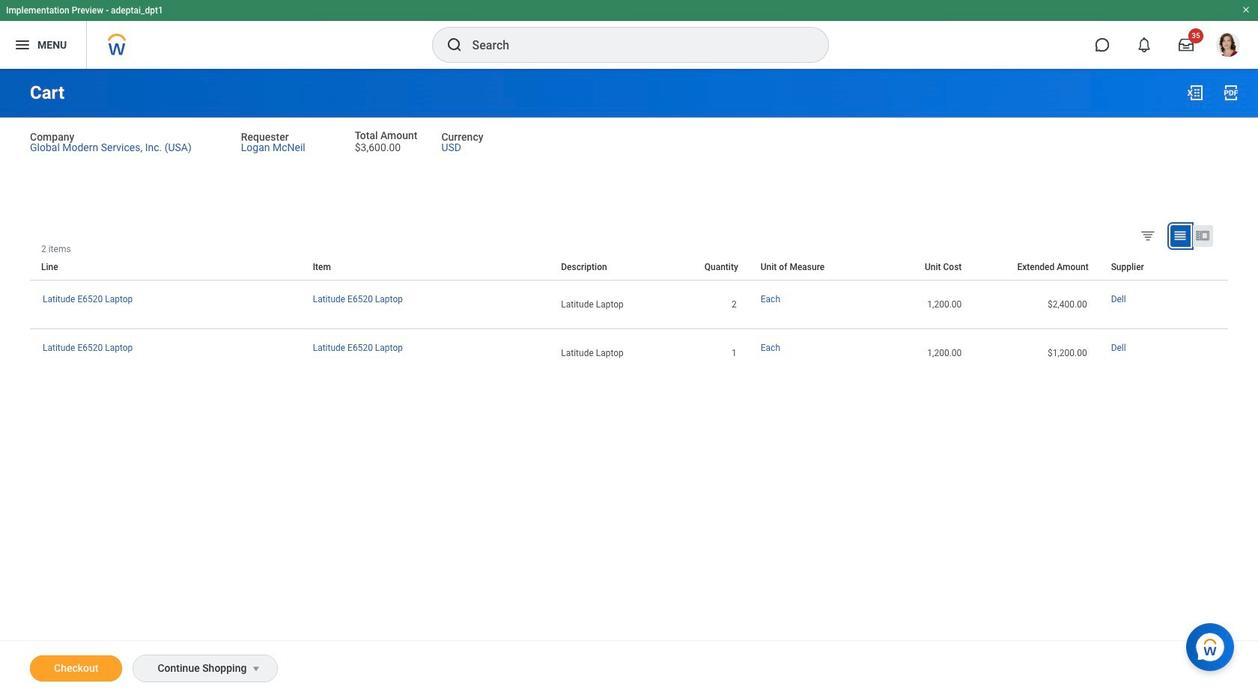 Task type: vqa. For each thing, say whether or not it's contained in the screenshot.
Work in Change the Time Type Change the Weekly Schedule Hours Change the Work Shift
no



Task type: locate. For each thing, give the bounding box(es) containing it.
toolbar
[[1217, 244, 1228, 254]]

export to excel image
[[1186, 84, 1204, 102]]

main content
[[0, 69, 1258, 696]]

banner
[[0, 0, 1258, 69]]

profile logan mcneil image
[[1216, 33, 1240, 60]]

justify image
[[13, 36, 31, 54]]

close environment banner image
[[1242, 5, 1251, 14]]

notifications large image
[[1137, 37, 1152, 52]]

caret down image
[[247, 664, 265, 676]]

select to filter grid data image
[[1140, 228, 1156, 243]]

option group
[[1137, 225, 1224, 250]]



Task type: describe. For each thing, give the bounding box(es) containing it.
inbox large image
[[1179, 37, 1194, 52]]

Search Workday  search field
[[472, 28, 797, 61]]

toggle to list detail view image
[[1195, 228, 1210, 243]]

search image
[[445, 36, 463, 54]]

Toggle to List Detail view radio
[[1193, 225, 1213, 247]]

toggle to grid view image
[[1173, 228, 1188, 243]]

view printable version (pdf) image
[[1222, 84, 1240, 102]]

Toggle to Grid view radio
[[1171, 225, 1191, 247]]



